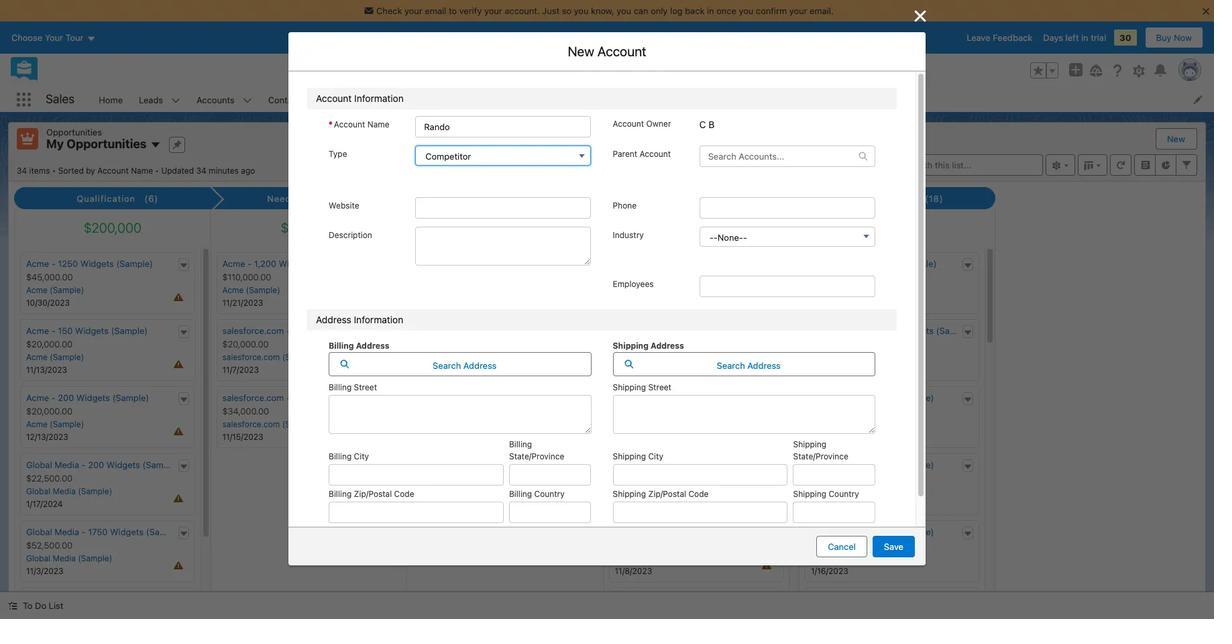 Task type: locate. For each thing, give the bounding box(es) containing it.
widgets for acme - 650 widgets (sample)
[[862, 393, 895, 403]]

1 horizontal spatial you
[[617, 5, 632, 16]]

opportunities up by
[[67, 137, 147, 151]]

2 state/province from the left
[[794, 451, 849, 461]]

salesforce.com inside $34,000.00 salesforce.com (sample) 11/15/2023
[[222, 419, 280, 430]]

2 search from the left
[[717, 360, 745, 371]]

search address button down * list item
[[329, 352, 592, 376]]

media down $52,500.00
[[53, 554, 76, 564]]

confirm
[[756, 5, 787, 16]]

salesforce.com for salesforce.com - 210 widgets (sample)
[[615, 527, 677, 538]]

0 vertical spatial in
[[707, 5, 714, 16]]

(sample) inside $34,000.00 salesforce.com (sample) 11/15/2023
[[282, 419, 317, 430]]

1 city from the left
[[354, 451, 369, 461]]

$20,000.00 inside "$20,000.00 acme (sample) 12/13/2023"
[[26, 406, 73, 417]]

- up $45,000.00
[[51, 258, 56, 269]]

1 horizontal spatial your
[[484, 5, 502, 16]]

billing zip/postal code
[[329, 489, 414, 499]]

1250 up search... button
[[569, 44, 599, 59]]

0 horizontal spatial *
[[309, 323, 312, 334]]

account
[[598, 44, 647, 59], [316, 93, 352, 104], [613, 119, 644, 129], [334, 119, 365, 130], [640, 149, 671, 159], [97, 165, 129, 175]]

to do list button
[[0, 593, 71, 619]]

zip/postal
[[354, 489, 392, 499], [649, 489, 687, 499]]

text default image
[[859, 151, 868, 161], [179, 261, 188, 270], [768, 328, 777, 337], [179, 462, 188, 472], [768, 462, 777, 472], [963, 462, 973, 472], [179, 529, 188, 539], [8, 601, 17, 611]]

None text field
[[416, 116, 592, 138], [401, 246, 592, 267], [416, 116, 592, 138], [401, 246, 592, 267]]

new account
[[568, 44, 647, 59]]

acme - 1,200 widgets (sample) link
[[222, 258, 352, 269]]

media up $22,500.00 global media (sample) 1/17/2024
[[55, 460, 79, 470]]

200 for salesforce.com
[[293, 326, 309, 336]]

- left 320
[[286, 393, 291, 403]]

0 horizontal spatial 1250
[[58, 258, 78, 269]]

salesforce.com down 11/21/2023
[[222, 326, 284, 336]]

shipping down 2/1/2024
[[613, 451, 646, 461]]

1 country from the left
[[535, 489, 565, 499]]

search up shipping street text field
[[717, 360, 745, 371]]

1 * text field from the top
[[401, 200, 592, 221]]

(sample) inside "$20,000.00 acme (sample) 12/13/2023"
[[50, 419, 84, 430]]

complete this field. list item
[[305, 111, 594, 168]]

(sample) inside "$50,000.00 acme (sample) 9/4/2023"
[[835, 487, 869, 497]]

street up global media - 80 widgets (sample) link
[[649, 382, 672, 392]]

acme - 650 widgets (sample)
[[811, 393, 934, 403]]

salesforce.com for salesforce.com - 200 widgets (sample)
[[222, 326, 284, 336]]

check
[[377, 5, 402, 16]]

1 vertical spatial name
[[131, 165, 153, 175]]

salesforce.com up 11/8/2023
[[615, 554, 673, 564]]

600
[[882, 326, 898, 336]]

widgets for acme - 300 widgets (sample)
[[862, 527, 895, 538]]

shipping
[[613, 341, 649, 351], [613, 382, 646, 392], [794, 439, 827, 449], [613, 451, 646, 461], [613, 489, 646, 499], [794, 489, 827, 499]]

contacts list item
[[260, 87, 330, 112]]

$20,000.00 up the 12/13/2023
[[26, 406, 73, 417]]

(7)
[[731, 193, 744, 204]]

0 horizontal spatial state/province
[[509, 451, 565, 461]]

Billing Street text field
[[329, 395, 592, 434]]

200 up $20,000.00 salesforce.com (sample) 11/7/2023
[[293, 326, 309, 336]]

acme inside $105,000.00 acme (sample)
[[811, 285, 833, 295]]

billing up billing zip/postal code
[[329, 451, 352, 461]]

my opportunities status
[[17, 165, 161, 175]]

* inside list item
[[309, 323, 312, 334]]

0 horizontal spatial country
[[535, 489, 565, 499]]

None search field
[[882, 154, 1043, 175]]

global media (sample) link up 1/17/2024
[[26, 487, 112, 497]]

salesforce.com for salesforce.com - 320 widgets (sample)
[[222, 393, 284, 403]]

$52,500.00
[[26, 540, 73, 551]]

Search My Opportunities list view. search field
[[882, 154, 1043, 175]]

acme (sample) link up "11/13/2023"
[[26, 352, 84, 362]]

0 horizontal spatial 34
[[17, 165, 27, 175]]

in right left in the right top of the page
[[1082, 32, 1089, 43]]

1 horizontal spatial street
[[649, 382, 672, 392]]

2 horizontal spatial you
[[739, 5, 754, 16]]

information for opportunity information
[[363, 83, 419, 95]]

information for description information
[[360, 506, 416, 518]]

global inside $52,500.00 global media (sample) 11/3/2023
[[26, 554, 50, 564]]

1 zip/postal from the left
[[354, 489, 392, 499]]

0 horizontal spatial your
[[405, 5, 423, 16]]

* list item
[[305, 303, 594, 349]]

0 vertical spatial 1250
[[569, 44, 599, 59]]

account down account information
[[334, 119, 365, 130]]

1 state/province from the left
[[509, 451, 565, 461]]

0 horizontal spatial code
[[394, 489, 414, 499]]

salesforce.com for salesforce.com (sample)
[[811, 352, 869, 362]]

1 street from the left
[[354, 382, 377, 392]]

0 vertical spatial *
[[329, 119, 333, 130]]

1 vertical spatial * text field
[[401, 275, 592, 297]]

300
[[843, 527, 859, 538]]

$45,000.00 acme (sample) 10/30/2023
[[26, 272, 84, 308]]

billing for billing country
[[509, 489, 532, 499]]

shipping for shipping city
[[613, 451, 646, 461]]

salesforce.com (sample) link for $164,000
[[222, 352, 317, 362]]

widgets for acme - 140 widgets (sample)
[[664, 326, 698, 336]]

None text field
[[707, 128, 897, 150], [707, 219, 897, 241], [502, 536, 897, 569], [707, 128, 897, 150], [707, 219, 897, 241], [502, 536, 897, 569]]

acme up "10/30/2023"
[[26, 285, 47, 295]]

text default image
[[963, 261, 973, 270], [179, 328, 188, 337], [385, 328, 395, 337], [963, 328, 973, 337], [179, 395, 188, 405], [963, 395, 973, 405], [963, 529, 973, 539]]

1 horizontal spatial country
[[829, 489, 859, 499]]

(sample) inside $36,000.00 acme (sample) 1/16/2023
[[835, 554, 869, 564]]

0 horizontal spatial •
[[52, 165, 56, 175]]

to
[[449, 5, 457, 16]]

global media - 200 widgets (sample)
[[26, 460, 179, 470]]

owner
[[647, 119, 671, 129]]

1 search address button from the left
[[329, 352, 592, 376]]

1 horizontal spatial zip/postal
[[649, 489, 687, 499]]

billing down "additional"
[[329, 382, 352, 392]]

information for additional information
[[353, 368, 409, 380]]

widgets right 1,200
[[279, 258, 312, 269]]

1 horizontal spatial 1250
[[569, 44, 599, 59]]

0 horizontal spatial street
[[354, 382, 377, 392]]

cancel button
[[817, 536, 868, 558]]

$20,000.00 acme (sample) 12/13/2023
[[26, 406, 84, 442]]

2 city from the left
[[649, 451, 664, 461]]

2 zip/postal from the left
[[649, 489, 687, 499]]

1750
[[88, 527, 108, 538]]

- up $110,000.00
[[248, 258, 252, 269]]

analysis
[[299, 193, 338, 204]]

$22,500.00 up 1/17/2024
[[26, 473, 73, 484]]

$20,000.00 down 150
[[26, 339, 73, 350]]

new inside new button
[[1168, 134, 1186, 144]]

acme down "11/13/2023"
[[26, 393, 49, 403]]

acme inside "$50,000.00 acme (sample) 9/4/2023"
[[811, 487, 833, 497]]

won
[[896, 193, 916, 204]]

text default image for global media - 1750 widgets (sample)
[[179, 529, 188, 539]]

1 you from the left
[[574, 5, 589, 16]]

1 vertical spatial new
[[1168, 134, 1186, 144]]

shipping for shipping state/province
[[794, 439, 827, 449]]

* text field up the description text box
[[401, 200, 592, 221]]

information
[[363, 83, 419, 95], [354, 93, 404, 104], [354, 314, 403, 325], [353, 368, 409, 380], [360, 506, 416, 518]]

0 horizontal spatial 200
[[58, 393, 74, 403]]

left
[[1066, 32, 1079, 43]]

2 your from the left
[[484, 5, 502, 16]]

1 vertical spatial description
[[302, 506, 358, 518]]

global up the $19,500.00 in the bottom of the page
[[615, 460, 641, 470]]

(sample) inside salesforce.com (sample) 11/8/2023
[[675, 554, 709, 564]]

edit acme - 1250 widgets (sample)
[[497, 44, 707, 59]]

information for account information
[[354, 93, 404, 104]]

salesforce.com up 11/7/2023
[[222, 352, 280, 362]]

zip/postal for billing
[[354, 489, 392, 499]]

2 horizontal spatial your
[[790, 5, 808, 16]]

contacts
[[268, 94, 305, 105]]

you left can
[[617, 5, 632, 16]]

1 horizontal spatial 34
[[196, 165, 206, 175]]

salesforce.com for salesforce.com - 600 widgets (sample)
[[811, 326, 873, 336]]

* text field
[[401, 200, 592, 221], [401, 275, 592, 297]]

proposal
[[479, 193, 519, 204]]

acme up 1/2/2024
[[615, 352, 636, 362]]

acme up 1/16/2023
[[811, 554, 833, 564]]

1 search address from the left
[[433, 360, 497, 371]]

$20,000.00
[[26, 339, 73, 350], [222, 339, 269, 350], [26, 406, 73, 417]]

widgets right 1100
[[864, 258, 898, 269]]

1 horizontal spatial city
[[649, 451, 664, 461]]

$22,500.00 inside '$22,500.00 acme (sample) 1/2/2024'
[[615, 339, 661, 350]]

widgets right 600 on the bottom right
[[901, 326, 934, 336]]

search address up shipping street text field
[[717, 360, 781, 371]]

0 horizontal spatial zip/postal
[[354, 489, 392, 499]]

in
[[707, 5, 714, 16], [1082, 32, 1089, 43]]

1 horizontal spatial name
[[368, 119, 390, 130]]

widgets for acme - 1100 widgets (sample)
[[864, 258, 898, 269]]

2 horizontal spatial 200
[[293, 326, 309, 336]]

street for billing street
[[354, 382, 377, 392]]

media down the $19,500.00 in the bottom of the page
[[642, 487, 665, 497]]

widgets right 180
[[694, 460, 728, 470]]

acme - 150 widgets (sample) link
[[26, 326, 148, 336]]

(sample) inside $22,500.00 global media (sample) 1/17/2024
[[78, 487, 112, 497]]

0 horizontal spatial search address button
[[329, 352, 592, 376]]

$45,000.00
[[26, 272, 73, 283]]

text default image inside to do list 'button'
[[8, 601, 17, 611]]

widgets up save
[[862, 527, 895, 538]]

salesforce.com - 600 widgets (sample)
[[811, 326, 973, 336]]

widgets for acme - 200 widgets (sample)
[[76, 393, 110, 403]]

billing for billing street
[[329, 382, 352, 392]]

$50,000.00 acme (sample) 9/4/2023
[[811, 473, 869, 509]]

1 horizontal spatial $22,500.00
[[615, 339, 661, 350]]

$164,000
[[281, 220, 337, 236]]

country for shipping country
[[829, 489, 859, 499]]

0 horizontal spatial name
[[131, 165, 153, 175]]

acme (sample) link for acme - 150 widgets (sample)
[[26, 352, 84, 362]]

days
[[1044, 32, 1064, 43]]

billing inside the billing state/province
[[509, 439, 532, 449]]

state/province
[[509, 451, 565, 461], [794, 451, 849, 461]]

widgets right 150
[[75, 326, 109, 336]]

0 vertical spatial new
[[568, 44, 595, 59]]

salesforce.com - 320 widgets (sample)
[[222, 393, 384, 403]]

acme left 650
[[811, 393, 834, 403]]

acme up '$50,000.00'
[[811, 460, 834, 470]]

widgets right 80
[[690, 393, 724, 403]]

billing
[[329, 341, 354, 351], [329, 382, 352, 392], [509, 439, 532, 449], [329, 451, 352, 461], [329, 489, 352, 499], [509, 489, 532, 499]]

acme inside "$20,000.00 acme (sample) 12/13/2023"
[[26, 419, 47, 430]]

Parent Account text field
[[700, 146, 859, 166]]

shipping inside shipping state/province
[[794, 439, 827, 449]]

0 vertical spatial $22,500.00
[[615, 339, 661, 350]]

acme up "11/13/2023"
[[26, 352, 47, 362]]

widgets for acme - 1,200 widgets (sample) $110,000.00 acme (sample) 11/21/2023
[[279, 258, 312, 269]]

acme (sample) link for acme - 200 widgets (sample)
[[26, 419, 84, 430]]

acme (sample) link down '$50,000.00'
[[811, 487, 869, 497]]

your left email
[[405, 5, 423, 16]]

- down (7)
[[743, 232, 748, 243]]

0 vertical spatial description
[[329, 230, 372, 240]]

opportunity
[[302, 83, 360, 95]]

1 your from the left
[[405, 5, 423, 16]]

Shipping City text field
[[613, 464, 788, 486]]

global media (sample) link down the $19,500.00 in the bottom of the page
[[615, 487, 701, 497]]

Website url field
[[416, 197, 592, 218]]

items
[[29, 165, 50, 175]]

1 horizontal spatial group
[[1031, 62, 1059, 79]]

- left 300
[[837, 527, 841, 538]]

billing for billing state/province
[[509, 439, 532, 449]]

widgets up "$20,000.00 acme (sample) 12/13/2023" on the bottom left
[[76, 393, 110, 403]]

1 horizontal spatial •
[[155, 165, 159, 175]]

list containing home
[[91, 87, 1215, 112]]

billing up additional information
[[329, 341, 354, 351]]

city up billing zip/postal code
[[354, 451, 369, 461]]

opportunities
[[338, 94, 394, 105], [46, 127, 102, 138], [67, 137, 147, 151]]

billing up billing state/province text field
[[509, 439, 532, 449]]

acme up $110,000.00
[[222, 258, 245, 269]]

1 search from the left
[[433, 360, 461, 371]]

1 vertical spatial $22,500.00
[[26, 473, 73, 484]]

global media (sample) link for $200,000
[[26, 487, 112, 497]]

home
[[99, 94, 123, 105]]

salesforce.com up salesforce.com (sample)
[[811, 326, 873, 336]]

0 vertical spatial name
[[368, 119, 390, 130]]

list view controls image
[[1046, 154, 1076, 175]]

2 street from the left
[[649, 382, 672, 392]]

(3)
[[347, 193, 361, 204]]

email
[[425, 5, 447, 16]]

salesforce.com (sample) link
[[222, 352, 317, 362], [811, 352, 905, 362], [222, 419, 317, 430]]

media up $52,500.00
[[55, 527, 79, 538]]

2 code from the left
[[689, 489, 709, 499]]

list item
[[490, 87, 545, 112], [610, 111, 900, 156], [610, 156, 900, 202], [610, 202, 900, 248], [305, 228, 594, 274], [401, 275, 592, 297], [305, 396, 594, 442], [610, 396, 900, 442], [610, 442, 900, 487]]

1 horizontal spatial state/province
[[794, 451, 849, 461]]

1 horizontal spatial code
[[689, 489, 709, 499]]

search address
[[433, 360, 497, 371], [717, 360, 781, 371]]

11/13/2023
[[26, 365, 67, 375]]

0 horizontal spatial new
[[568, 44, 595, 59]]

zip/postal up description information
[[354, 489, 392, 499]]

1 vertical spatial 1250
[[58, 258, 78, 269]]

salesforce.com inside salesforce.com (sample) 11/8/2023
[[615, 554, 673, 564]]

widgets for salesforce.com - 200 widgets (sample)
[[311, 326, 345, 336]]

1 code from the left
[[394, 489, 414, 499]]

billing state/province
[[509, 439, 565, 461]]

c b
[[700, 119, 715, 130]]

(sample)
[[654, 44, 707, 59], [116, 258, 153, 269], [315, 258, 352, 269], [900, 258, 937, 269], [50, 285, 84, 295], [246, 285, 280, 295], [639, 285, 673, 295], [835, 285, 869, 295], [111, 326, 148, 336], [347, 326, 384, 336], [700, 326, 737, 336], [937, 326, 973, 336], [50, 352, 84, 362], [282, 352, 317, 362], [639, 352, 673, 362], [871, 352, 905, 362], [112, 393, 149, 403], [347, 393, 384, 403], [726, 393, 763, 403], [898, 393, 934, 403], [50, 419, 84, 430], [282, 419, 317, 430], [143, 460, 179, 470], [730, 460, 767, 470], [898, 460, 934, 470], [78, 487, 112, 497], [667, 487, 701, 497], [835, 487, 869, 497], [146, 527, 183, 538], [739, 527, 775, 538], [898, 527, 934, 538], [78, 554, 112, 564], [675, 554, 709, 564], [835, 554, 869, 564]]

billing city
[[329, 451, 369, 461]]

1 horizontal spatial in
[[1082, 32, 1089, 43]]

complete this field.
[[401, 151, 475, 161]]

text default image for acme - 650 widgets (sample)
[[963, 395, 973, 405]]

name down opportunities list item
[[368, 119, 390, 130]]

1 vertical spatial *
[[309, 323, 312, 334]]

media inside $22,500.00 global media (sample) 1/17/2024
[[53, 487, 76, 497]]

leave feedback
[[967, 32, 1033, 43]]

opportunities link
[[330, 87, 402, 112]]

0 horizontal spatial you
[[574, 5, 589, 16]]

accounts
[[197, 94, 235, 105]]

1 horizontal spatial search address button
[[613, 352, 876, 376]]

widgets for salesforce.com - 600 widgets (sample)
[[901, 326, 934, 336]]

text default image for acme - 200 widgets (sample)
[[179, 395, 188, 405]]

acme (sample) link
[[26, 285, 84, 295], [222, 285, 280, 295], [615, 285, 673, 295], [26, 352, 84, 362], [615, 352, 673, 362], [26, 419, 84, 430], [811, 487, 869, 497], [811, 554, 869, 564]]

2 search address from the left
[[717, 360, 781, 371]]

shipping for shipping country
[[794, 489, 827, 499]]

description down website
[[329, 230, 372, 240]]

0 horizontal spatial group
[[401, 275, 592, 297]]

city
[[354, 451, 369, 461], [649, 451, 664, 461]]

0 horizontal spatial search
[[433, 360, 461, 371]]

1 horizontal spatial search address
[[717, 360, 781, 371]]

34 left minutes
[[196, 165, 206, 175]]

Shipping Street text field
[[613, 395, 876, 434]]

know,
[[591, 5, 614, 16]]

* up "additional"
[[309, 323, 312, 334]]

group
[[1031, 62, 1059, 79], [401, 275, 592, 297]]

billing for billing zip/postal code
[[329, 489, 352, 499]]

$36,000.00
[[811, 540, 858, 551]]

code up billing zip/postal code text field
[[394, 489, 414, 499]]

acme (sample) link down cancel
[[811, 554, 869, 564]]

1 horizontal spatial new
[[1168, 134, 1186, 144]]

0 vertical spatial * text field
[[401, 200, 592, 221]]

acme up 9/4/2023 at right bottom
[[811, 487, 833, 497]]

text default image for global media - 200 widgets (sample)
[[179, 462, 188, 472]]

text default image for acme - 300 widgets (sample)
[[963, 529, 973, 539]]

acme (sample) link for acme - 500 widgets (sample)
[[811, 487, 869, 497]]

widgets down "additional"
[[311, 393, 345, 403]]

information for address information
[[354, 314, 403, 325]]

leads link
[[131, 87, 171, 112]]

$20,000.00 salesforce.com (sample) 11/7/2023
[[222, 339, 317, 375]]

0 horizontal spatial city
[[354, 451, 369, 461]]

$20,000.00 inside $20,000.00 salesforce.com (sample) 11/7/2023
[[222, 339, 269, 350]]

$22,500.00 down the 140
[[615, 339, 661, 350]]

1 horizontal spatial *
[[329, 119, 333, 130]]

this
[[440, 151, 454, 161]]

opportunities up 'account name'
[[338, 94, 394, 105]]

2 country from the left
[[829, 489, 859, 499]]

group down days
[[1031, 62, 1059, 79]]

acme up the 12/13/2023
[[26, 419, 47, 430]]

save button
[[873, 536, 915, 558]]

widgets for acme - 1250 widgets (sample)
[[80, 258, 114, 269]]

street down additional information
[[354, 382, 377, 392]]

list
[[91, 87, 1215, 112]]

salesforce.com - 600 widgets (sample) link
[[811, 326, 973, 336]]

back
[[685, 5, 705, 16]]

shipping state/province
[[794, 439, 849, 461]]

widgets right 500
[[862, 460, 895, 470]]

state/province for shipping
[[794, 451, 849, 461]]

trial
[[1091, 32, 1107, 43]]

* text field down the description text box
[[401, 275, 592, 297]]

34
[[17, 165, 27, 175], [196, 165, 206, 175]]

1 horizontal spatial search
[[717, 360, 745, 371]]

200 for acme
[[58, 393, 74, 403]]

500
[[843, 460, 859, 470]]

acme - 150 widgets (sample)
[[26, 326, 148, 336]]

0 horizontal spatial $22,500.00
[[26, 473, 73, 484]]

opportunity information
[[302, 83, 419, 95]]

buy now button
[[1145, 27, 1204, 48]]

state/province up billing state/province text field
[[509, 451, 565, 461]]

1 horizontal spatial 200
[[88, 460, 104, 470]]

global media - 1750 widgets (sample) link
[[26, 527, 183, 538]]

0 horizontal spatial in
[[707, 5, 714, 16]]

2 34 from the left
[[196, 165, 206, 175]]

list
[[49, 601, 63, 611]]

widgets right 1750
[[110, 527, 144, 538]]

$22,500.00 inside $22,500.00 global media (sample) 1/17/2024
[[26, 473, 73, 484]]

account up 'account name'
[[316, 93, 352, 104]]

widgets inside acme - 1,200 widgets (sample) $110,000.00 acme (sample) 11/21/2023
[[279, 258, 312, 269]]

account information
[[316, 93, 404, 104]]

account up search... button
[[598, 44, 647, 59]]

1 vertical spatial in
[[1082, 32, 1089, 43]]

sorted
[[58, 165, 84, 175]]

acme (sample) link for acme - 1250 widgets (sample)
[[26, 285, 84, 295]]

billing country
[[509, 489, 565, 499]]

acme - 500 widgets (sample)
[[811, 460, 934, 470]]

acme (sample) link down shipping address at the bottom right of page
[[615, 352, 673, 362]]

1 vertical spatial 200
[[58, 393, 74, 403]]

industry
[[613, 230, 644, 240]]

0 vertical spatial 200
[[293, 326, 309, 336]]

- up search... button
[[560, 44, 566, 59]]

$20,000.00 inside $20,000.00 acme (sample) 11/13/2023
[[26, 339, 73, 350]]

1 vertical spatial group
[[401, 275, 592, 297]]

--none--
[[710, 232, 748, 243]]

0 horizontal spatial search address
[[433, 360, 497, 371]]

global inside $22,500.00 global media (sample) 1/17/2024
[[26, 487, 50, 497]]

2 search address button from the left
[[613, 352, 876, 376]]

media inside $19,500.00 global media (sample) 10/31/2023
[[642, 487, 665, 497]]

search down * list item
[[433, 360, 461, 371]]



Task type: vqa. For each thing, say whether or not it's contained in the screenshot.
New Task button on the left
no



Task type: describe. For each thing, give the bounding box(es) containing it.
- up $22,500.00 global media (sample) 1/17/2024
[[82, 460, 86, 470]]

- down negotiation
[[714, 232, 718, 243]]

billing for billing address
[[329, 341, 354, 351]]

city for shipping city
[[649, 451, 664, 461]]

acme inside $20,000.00 acme (sample) 11/13/2023
[[26, 352, 47, 362]]

Phone telephone field
[[700, 197, 876, 218]]

media down shipping street
[[643, 393, 668, 403]]

leads list item
[[131, 87, 189, 112]]

(sample) inside '$22,500.00 acme (sample) 1/2/2024'
[[639, 352, 673, 362]]

- left 650
[[837, 393, 841, 403]]

global down shipping street
[[615, 393, 641, 403]]

$20,000.00 acme (sample) 11/13/2023
[[26, 339, 84, 375]]

shipping for shipping street
[[613, 382, 646, 392]]

salesforce.com - 210 widgets (sample)
[[615, 527, 775, 538]]

log
[[670, 5, 683, 16]]

$200,000
[[84, 220, 141, 236]]

account left owner
[[613, 119, 644, 129]]

check your email to verify your account. just so you know, you can only log back in once you confirm your email.
[[377, 5, 834, 16]]

zip/postal for shipping
[[649, 489, 687, 499]]

inverse image
[[913, 8, 929, 24]]

(0)
[[528, 193, 542, 204]]

account inside my opportunities|opportunities|list view element
[[97, 165, 129, 175]]

country for billing country
[[535, 489, 565, 499]]

opportunities down sales
[[46, 127, 102, 138]]

salesforce.com (sample) link down $34,000.00
[[222, 419, 317, 430]]

- up "$20,000.00 acme (sample) 12/13/2023" on the bottom left
[[51, 393, 56, 403]]

new for new
[[1168, 134, 1186, 144]]

0 vertical spatial group
[[1031, 62, 1059, 79]]

widgets up $22,500.00 global media (sample) 1/17/2024
[[107, 460, 140, 470]]

3 you from the left
[[739, 5, 754, 16]]

10/24/2022
[[811, 432, 855, 442]]

Billing Zip/Postal Code text field
[[329, 502, 504, 523]]

1100
[[843, 258, 862, 269]]

save
[[884, 542, 904, 552]]

can
[[634, 5, 649, 16]]

- left 600 on the bottom right
[[875, 326, 879, 336]]

80
[[677, 393, 688, 403]]

code for shipping zip/postal code
[[689, 489, 709, 499]]

global media - 80 widgets (sample) link
[[615, 393, 763, 403]]

new for new account
[[568, 44, 595, 59]]

Employees text field
[[700, 276, 876, 297]]

- left 180
[[670, 460, 675, 470]]

$22,500.00 for global
[[26, 473, 73, 484]]

edit
[[497, 44, 520, 59]]

media up the $19,500.00 in the bottom of the page
[[643, 460, 668, 470]]

address down address information
[[356, 341, 390, 351]]

parent account
[[613, 149, 671, 159]]

(sample) inside the $17,000.00 acme (sample)
[[639, 285, 673, 295]]

Shipping Country text field
[[794, 502, 876, 523]]

global media (sample) link down $52,500.00
[[26, 554, 112, 564]]

search address button for billing address
[[329, 352, 592, 376]]

- up '$105,000.00'
[[837, 258, 841, 269]]

acme up the $36,000.00
[[811, 527, 834, 538]]

global inside $19,500.00 global media (sample) 10/31/2023
[[615, 487, 639, 497]]

account right "parent"
[[640, 149, 671, 159]]

leave
[[967, 32, 991, 43]]

Description text field
[[416, 227, 592, 265]]

updated
[[161, 165, 194, 175]]

- left 210
[[679, 527, 683, 538]]

state/province for billing
[[509, 451, 565, 461]]

Billing State/Province text field
[[509, 464, 592, 486]]

salesforce.com inside $20,000.00 salesforce.com (sample) 11/7/2023
[[222, 352, 280, 362]]

widgets for salesforce.com - 210 widgets (sample)
[[703, 527, 736, 538]]

global media (sample) link for $211,500
[[615, 487, 701, 497]]

- left the 140
[[640, 326, 644, 336]]

text default image for acme - 1250 widgets (sample)
[[179, 261, 188, 270]]

shipping country
[[794, 489, 859, 499]]

acme - 1100 widgets (sample) link
[[811, 258, 937, 269]]

buy now
[[1157, 32, 1192, 43]]

$19,500.00
[[615, 473, 660, 484]]

acme inside the $17,000.00 acme (sample)
[[615, 285, 636, 295]]

widgets for acme - 500 widgets (sample)
[[862, 460, 895, 470]]

2 vertical spatial 200
[[88, 460, 104, 470]]

accounts list item
[[189, 87, 260, 112]]

1/16/2023
[[811, 566, 849, 576]]

ago
[[241, 165, 255, 175]]

11/21/2023
[[222, 298, 263, 308]]

salesforce.com - 210 widgets (sample) link
[[615, 527, 775, 538]]

street for shipping street
[[649, 382, 672, 392]]

11/8/2023
[[615, 566, 652, 576]]

- up $20,000.00 salesforce.com (sample) 11/7/2023
[[286, 326, 291, 336]]

- left 150
[[51, 326, 56, 336]]

10/30/2023
[[26, 298, 70, 308]]

- left 1750
[[82, 527, 86, 538]]

just
[[542, 5, 560, 16]]

acme up $45,000.00
[[26, 258, 49, 269]]

address up shipping street text field
[[748, 360, 781, 371]]

11/15/2023
[[222, 432, 263, 442]]

11/7/2023
[[222, 365, 259, 375]]

text default image for acme - 140 widgets (sample)
[[768, 328, 777, 337]]

code for billing zip/postal code
[[394, 489, 414, 499]]

$34,000.00
[[222, 406, 269, 417]]

2 you from the left
[[617, 5, 632, 16]]

30
[[1120, 32, 1132, 43]]

billing for billing city
[[329, 451, 352, 461]]

(sample) inside $20,000.00 salesforce.com (sample) 11/7/2023
[[282, 352, 317, 362]]

320
[[293, 393, 309, 403]]

salesforce.com for salesforce.com (sample) 11/8/2023
[[615, 554, 673, 564]]

global down the 12/13/2023
[[26, 460, 52, 470]]

verify
[[459, 5, 482, 16]]

search for billing address
[[433, 360, 461, 371]]

global media - 1750 widgets (sample)
[[26, 527, 183, 538]]

34 items • sorted by account name • updated 34 minutes ago
[[17, 165, 255, 175]]

shipping for shipping address
[[613, 341, 649, 351]]

acme - 140 widgets (sample)
[[615, 326, 737, 336]]

home link
[[91, 87, 131, 112]]

Shipping Zip/Postal Code text field
[[613, 502, 788, 523]]

b
[[709, 119, 715, 130]]

acme - 300 widgets (sample)
[[811, 527, 934, 538]]

- left 80
[[670, 393, 675, 403]]

acme inside '$22,500.00 acme (sample) 1/2/2024'
[[615, 352, 636, 362]]

650
[[843, 393, 859, 403]]

salesforce.com (sample) link for $512,000
[[811, 352, 905, 362]]

search address for shipping address
[[717, 360, 781, 371]]

none-
[[718, 232, 743, 243]]

Billing Country text field
[[509, 502, 592, 523]]

Billing City text field
[[329, 464, 504, 486]]

needs
[[267, 193, 296, 204]]

$20,000.00 for acme - 150 widgets (sample)
[[26, 339, 73, 350]]

2 • from the left
[[155, 165, 159, 175]]

c
[[700, 119, 706, 130]]

sales
[[46, 92, 75, 106]]

salesforce.com (sample)
[[811, 352, 905, 362]]

name inside my opportunities|opportunities|list view element
[[131, 165, 153, 175]]

search address for billing address
[[433, 360, 497, 371]]

1,200
[[254, 258, 276, 269]]

search...
[[478, 65, 514, 76]]

address down * list item
[[464, 360, 497, 371]]

qualification
[[77, 193, 136, 204]]

2 * text field from the top
[[401, 275, 592, 297]]

acme (sample) link down $17,000.00
[[615, 285, 673, 295]]

acme right the edit
[[523, 44, 557, 59]]

$50,000.00
[[811, 473, 858, 484]]

search for shipping address
[[717, 360, 745, 371]]

city for billing city
[[354, 451, 369, 461]]

global up $52,500.00
[[26, 527, 52, 538]]

12/13/2023
[[26, 432, 68, 442]]

address down acme - 140 widgets (sample) link
[[651, 341, 684, 351]]

11/3/2023
[[26, 566, 63, 576]]

1250 inside my opportunities|opportunities|list view element
[[58, 258, 78, 269]]

my opportunities|opportunities|list view element
[[8, 122, 1207, 619]]

text default image for acme - 1100 widgets (sample)
[[963, 261, 973, 270]]

(sample) inside $20,000.00 acme (sample) 11/13/2023
[[50, 352, 84, 362]]

widgets down can
[[602, 44, 651, 59]]

$20,000.00 for acme - 200 widgets (sample)
[[26, 406, 73, 417]]

- left the none-
[[710, 232, 714, 243]]

billing street
[[329, 382, 377, 392]]

widgets for acme - 150 widgets (sample)
[[75, 326, 109, 336]]

address up salesforce.com - 200 widgets (sample)
[[316, 314, 352, 325]]

$22,500.00 for acme
[[615, 339, 661, 350]]

contacts link
[[260, 87, 313, 112]]

do
[[35, 601, 46, 611]]

description for description
[[329, 230, 372, 240]]

acme left 150
[[26, 326, 49, 336]]

1 • from the left
[[52, 165, 56, 175]]

acme - 200 widgets (sample)
[[26, 393, 149, 403]]

select list display image
[[1078, 154, 1108, 175]]

text default image for salesforce.com - 200 widgets (sample)
[[385, 328, 395, 337]]

acme - 300 widgets (sample) link
[[811, 527, 934, 538]]

acme - 1250 widgets (sample)
[[26, 258, 153, 269]]

days left in trial
[[1044, 32, 1107, 43]]

acme (sample) link for acme - 300 widgets (sample)
[[811, 554, 869, 564]]

closed
[[862, 193, 893, 204]]

(6)
[[145, 193, 158, 204]]

acme up 11/21/2023
[[222, 285, 244, 295]]

10/31/2023
[[615, 499, 657, 509]]

media inside $52,500.00 global media (sample) 11/3/2023
[[53, 554, 76, 564]]

Shipping State/Province text field
[[794, 464, 876, 486]]

1 34 from the left
[[17, 165, 27, 175]]

shipping city
[[613, 451, 664, 461]]

acme inside the $45,000.00 acme (sample) 10/30/2023
[[26, 285, 47, 295]]

salesforce.com (sample) 11/8/2023
[[615, 554, 709, 576]]

parent
[[613, 149, 638, 159]]

competitor
[[426, 151, 471, 162]]

(sample) inside $105,000.00 acme (sample)
[[835, 285, 869, 295]]

widgets for salesforce.com - 320 widgets (sample)
[[311, 393, 345, 403]]

acme (sample) link for acme - 140 widgets (sample)
[[615, 352, 673, 362]]

$34,000.00 salesforce.com (sample) 11/15/2023
[[222, 406, 317, 442]]

$17,000.00
[[615, 272, 659, 283]]

- left 500
[[837, 460, 841, 470]]

search... button
[[452, 60, 721, 81]]

text default image for acme - 500 widgets (sample)
[[963, 462, 973, 472]]

3 your from the left
[[790, 5, 808, 16]]

opportunities inside list item
[[338, 94, 394, 105]]

none search field inside my opportunities|opportunities|list view element
[[882, 154, 1043, 175]]

acme - 1100 widgets (sample)
[[811, 258, 937, 269]]

new button
[[1157, 129, 1196, 149]]

to do list
[[23, 601, 63, 611]]

text default image for acme - 150 widgets (sample)
[[179, 328, 188, 337]]

acme up shipping address at the bottom right of page
[[615, 326, 638, 336]]

text default image for global media - 180 widgets (sample)
[[768, 462, 777, 472]]

text default image for salesforce.com - 600 widgets (sample)
[[963, 328, 973, 337]]

- inside acme - 1,200 widgets (sample) $110,000.00 acme (sample) 11/21/2023
[[248, 258, 252, 269]]

shipping for shipping zip/postal code
[[613, 489, 646, 499]]

(sample) inside $19,500.00 global media (sample) 10/31/2023
[[667, 487, 701, 497]]

acme up '$105,000.00'
[[811, 258, 834, 269]]

feedback
[[993, 32, 1033, 43]]

1/2/2024
[[615, 365, 648, 375]]

shipping address
[[613, 341, 684, 351]]

leads
[[139, 94, 163, 105]]

opportunities list item
[[330, 87, 420, 112]]

description for description information
[[302, 506, 358, 518]]

acme (sample) link down $110,000.00
[[222, 285, 280, 295]]

(sample) inside the $45,000.00 acme (sample) 10/30/2023
[[50, 285, 84, 295]]

(sample) inside $52,500.00 global media (sample) 11/3/2023
[[78, 554, 112, 564]]

acme inside $36,000.00 acme (sample) 1/16/2023
[[811, 554, 833, 564]]

$17,000.00 acme (sample)
[[615, 272, 673, 295]]

inverse image
[[913, 8, 929, 24]]

global media - 200 widgets (sample) link
[[26, 460, 179, 470]]

search address button for shipping address
[[613, 352, 876, 376]]



